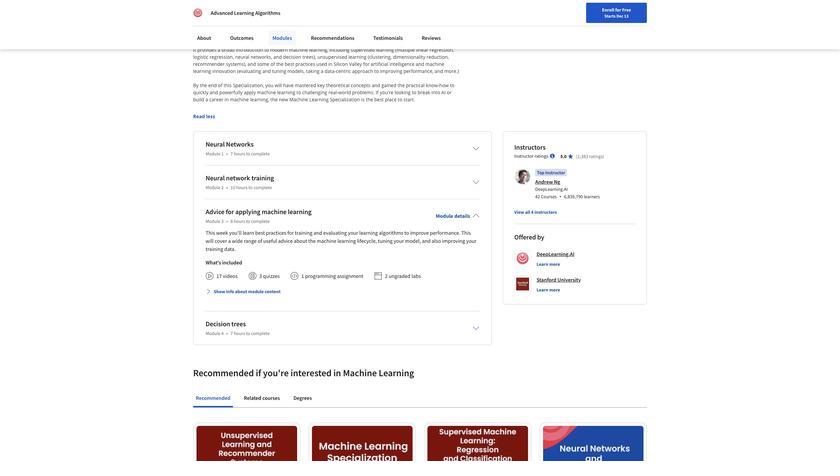 Task type: vqa. For each thing, say whether or not it's contained in the screenshot.
rightmost and
yes



Task type: locate. For each thing, give the bounding box(es) containing it.
0 horizontal spatial about
[[235, 288, 247, 295]]

instructor inside "top instructor andrew ng deeplearning.ai 42 courses • 6,839,790 learners"
[[546, 170, 566, 176]]

neural inside neural networks module 1 • 7 hours to complete
[[206, 140, 225, 148]]

0 vertical spatial 7
[[231, 151, 233, 157]]

2 ungraded labs
[[385, 273, 421, 279]]

1 horizontal spatial 3
[[259, 273, 262, 279]]

1 vertical spatial machine
[[317, 237, 337, 244]]

• left 8
[[227, 218, 228, 224]]

learn more button for stanford university
[[537, 286, 560, 293]]

1 learn more from the top
[[537, 261, 560, 267]]

42
[[536, 194, 540, 200]]

1 programming assignment
[[302, 273, 364, 279]]

this week you'll learn best practices for training and evaluating your learning algorithms to improve performance.  this will cover a wide range of useful advice about the machine learning lifecycle, tuning your model, and also improving your training data.
[[206, 229, 477, 252]]

0 vertical spatial machine
[[262, 207, 287, 216]]

0 vertical spatial recommended
[[193, 367, 254, 379]]

1 horizontal spatial ratings
[[590, 153, 603, 159]]

7
[[231, 151, 233, 157], [231, 330, 233, 336]]

0 vertical spatial learning
[[288, 207, 312, 216]]

1 vertical spatial 1
[[302, 273, 304, 279]]

1 horizontal spatial your
[[394, 237, 404, 244]]

neural left network
[[206, 174, 225, 182]]

hours right 8
[[234, 218, 245, 224]]

0 vertical spatial 4
[[532, 209, 534, 215]]

2 horizontal spatial training
[[295, 229, 313, 236]]

0 vertical spatial learn
[[537, 261, 549, 267]]

0 horizontal spatial training
[[206, 246, 223, 252]]

by
[[538, 233, 545, 241]]

2 this from the left
[[462, 229, 471, 236]]

0 horizontal spatial 2
[[221, 184, 224, 190]]

1 vertical spatial for
[[226, 207, 234, 216]]

1 more from the top
[[550, 261, 560, 267]]

this up will
[[206, 229, 215, 236]]

learn up stanford
[[537, 261, 549, 267]]

2 horizontal spatial learning
[[360, 229, 378, 236]]

0 vertical spatial learn more button
[[537, 261, 560, 268]]

recommended for recommended if you're interested in machine learning
[[193, 367, 254, 379]]

2 vertical spatial training
[[206, 246, 223, 252]]

neural left networks
[[206, 140, 225, 148]]

and up the
[[314, 229, 322, 236]]

1 learn from the top
[[537, 261, 549, 267]]

hours down trees
[[234, 330, 245, 336]]

• down networks
[[227, 151, 228, 157]]

courses
[[541, 194, 557, 200]]

recommended for recommended
[[196, 395, 231, 401]]

1 horizontal spatial learning
[[338, 237, 356, 244]]

decision
[[206, 320, 230, 328]]

learn more button
[[537, 261, 560, 268], [537, 286, 560, 293]]

•
[[227, 151, 228, 157], [227, 184, 228, 190], [560, 193, 562, 200], [227, 218, 228, 224], [227, 330, 228, 336]]

included
[[222, 259, 242, 266]]

training inside neural network training module 2 • 10 hours to complete
[[252, 174, 274, 182]]

your right improving
[[467, 237, 477, 244]]

deeplearning.ai
[[536, 186, 568, 192], [537, 251, 575, 257]]

about
[[197, 34, 211, 41]]

your
[[348, 229, 358, 236], [394, 237, 404, 244], [467, 237, 477, 244]]

1 vertical spatial learn more
[[537, 287, 560, 293]]

7 down trees
[[231, 330, 233, 336]]

instructor ratings
[[515, 153, 549, 159]]

a
[[228, 237, 231, 244]]

machine
[[262, 207, 287, 216], [317, 237, 337, 244]]

learn
[[243, 229, 254, 236]]

learn more down stanford
[[537, 287, 560, 293]]

wide
[[232, 237, 243, 244]]

learning up lifecycle,
[[360, 229, 378, 236]]

learn more down deeplearning.ai link
[[537, 261, 560, 267]]

1 vertical spatial neural
[[206, 174, 225, 182]]

0 vertical spatial learn more
[[537, 261, 560, 267]]

1 vertical spatial recommended
[[196, 395, 231, 401]]

complete
[[251, 151, 270, 157], [254, 184, 272, 190], [251, 218, 270, 224], [251, 330, 270, 336]]

learn down stanford
[[537, 287, 549, 293]]

1 7 from the top
[[231, 151, 233, 157]]

deeplearning.ai image
[[193, 8, 203, 18]]

instructor up 'ng'
[[546, 170, 566, 176]]

0 horizontal spatial 3
[[221, 218, 224, 224]]

week
[[216, 229, 228, 236]]

algorithms
[[379, 229, 404, 236]]

module inside neural network training module 2 • 10 hours to complete
[[206, 184, 221, 190]]

2 neural from the top
[[206, 174, 225, 182]]

17
[[217, 273, 222, 279]]

1 horizontal spatial machine
[[317, 237, 337, 244]]

neural for neural network training
[[206, 174, 225, 182]]

network
[[226, 174, 250, 182]]

1 vertical spatial about
[[235, 288, 247, 295]]

instructors
[[535, 209, 557, 215]]

recommended if you're interested in machine learning
[[193, 367, 414, 379]]

1 horizontal spatial 4
[[532, 209, 534, 215]]

0 vertical spatial for
[[616, 7, 622, 13]]

labs
[[412, 273, 421, 279]]

• inside 'decision trees module 4 • 7 hours to complete'
[[227, 330, 228, 336]]

0 vertical spatial and
[[314, 229, 322, 236]]

hours down networks
[[234, 151, 245, 157]]

show
[[214, 288, 225, 295]]

(
[[577, 153, 578, 159]]

3 left 8
[[221, 218, 224, 224]]

1 horizontal spatial about
[[294, 237, 307, 244]]

module
[[248, 288, 264, 295]]

2 learn more from the top
[[537, 287, 560, 293]]

1 vertical spatial 2
[[385, 273, 388, 279]]

)
[[603, 153, 605, 159]]

for for enroll
[[616, 7, 622, 13]]

this up improving
[[462, 229, 471, 236]]

0 horizontal spatial and
[[314, 229, 322, 236]]

your up lifecycle,
[[348, 229, 358, 236]]

machine down evaluating
[[317, 237, 337, 244]]

andrew ng image
[[516, 169, 531, 184]]

• down decision
[[227, 330, 228, 336]]

recommended
[[193, 367, 254, 379], [196, 395, 231, 401]]

module
[[206, 151, 221, 157], [206, 184, 221, 190], [436, 212, 454, 219], [206, 218, 221, 224], [206, 330, 221, 336]]

ungraded
[[389, 273, 411, 279]]

2
[[221, 184, 224, 190], [385, 273, 388, 279]]

learning down evaluating
[[338, 237, 356, 244]]

details
[[455, 212, 470, 219]]

more down deeplearning.ai link
[[550, 261, 560, 267]]

1 horizontal spatial 1
[[302, 273, 304, 279]]

1 horizontal spatial training
[[252, 174, 274, 182]]

2 vertical spatial for
[[288, 229, 294, 236]]

• inside neural network training module 2 • 10 hours to complete
[[227, 184, 228, 190]]

4 right all
[[532, 209, 534, 215]]

0 vertical spatial more
[[550, 261, 560, 267]]

2 left the ungraded
[[385, 273, 388, 279]]

more down stanford university link
[[550, 287, 560, 293]]

tuning
[[378, 237, 393, 244]]

training down will
[[206, 246, 223, 252]]

for inside advice for applying machine learning module 3 • 8 hours to complete
[[226, 207, 234, 216]]

less
[[206, 113, 215, 120]]

learn more for deeplearning.ai
[[537, 261, 560, 267]]

2 inside neural network training module 2 • 10 hours to complete
[[221, 184, 224, 190]]

4 inside 'decision trees module 4 • 7 hours to complete'
[[221, 330, 224, 336]]

training right network
[[252, 174, 274, 182]]

0 horizontal spatial instructor
[[515, 153, 534, 159]]

to inside 'decision trees module 4 • 7 hours to complete'
[[246, 330, 250, 336]]

0 vertical spatial deeplearning.ai
[[536, 186, 568, 192]]

1 vertical spatial 4
[[221, 330, 224, 336]]

0 vertical spatial training
[[252, 174, 274, 182]]

for
[[616, 7, 622, 13], [226, 207, 234, 216], [288, 229, 294, 236]]

1 vertical spatial more
[[550, 287, 560, 293]]

hours inside 'decision trees module 4 • 7 hours to complete'
[[234, 330, 245, 336]]

ratings down instructors at the top right of the page
[[535, 153, 549, 159]]

deeplearning.ai up courses on the top of the page
[[536, 186, 568, 192]]

for inside enroll for free starts dec 13
[[616, 7, 622, 13]]

recommendations link
[[307, 30, 359, 45]]

useful
[[263, 237, 277, 244]]

1 vertical spatial deeplearning.ai
[[537, 251, 575, 257]]

modules link
[[269, 30, 296, 45]]

learn more
[[537, 261, 560, 267], [537, 287, 560, 293]]

( 1,383 ratings )
[[577, 153, 605, 159]]

0 horizontal spatial for
[[226, 207, 234, 216]]

1 left programming
[[302, 273, 304, 279]]

machine up practices
[[262, 207, 287, 216]]

read
[[193, 113, 205, 120]]

machine inside advice for applying machine learning module 3 • 8 hours to complete
[[262, 207, 287, 216]]

1
[[221, 151, 224, 157], [302, 273, 304, 279]]

top instructor andrew ng deeplearning.ai 42 courses • 6,839,790 learners
[[536, 170, 600, 200]]

view all 4 instructors button
[[515, 209, 557, 215]]

also
[[432, 237, 441, 244]]

2 horizontal spatial for
[[616, 7, 622, 13]]

• right courses on the top of the page
[[560, 193, 562, 200]]

training up the
[[295, 229, 313, 236]]

and left also
[[422, 237, 431, 244]]

degrees button
[[291, 390, 315, 406]]

advanced
[[211, 9, 233, 16]]

2 horizontal spatial your
[[467, 237, 477, 244]]

4 down decision
[[221, 330, 224, 336]]

1 horizontal spatial this
[[462, 229, 471, 236]]

complete inside neural network training module 2 • 10 hours to complete
[[254, 184, 272, 190]]

0 horizontal spatial ratings
[[535, 153, 549, 159]]

about
[[294, 237, 307, 244], [235, 288, 247, 295]]

• inside "top instructor andrew ng deeplearning.ai 42 courses • 6,839,790 learners"
[[560, 193, 562, 200]]

7 down networks
[[231, 151, 233, 157]]

0 vertical spatial 1
[[221, 151, 224, 157]]

about link
[[193, 30, 215, 45]]

0 vertical spatial neural
[[206, 140, 225, 148]]

0 vertical spatial 2
[[221, 184, 224, 190]]

0 vertical spatial learning
[[234, 9, 254, 16]]

free
[[623, 7, 632, 13]]

testimonials
[[374, 34, 403, 41]]

7 inside neural networks module 1 • 7 hours to complete
[[231, 151, 233, 157]]

1 neural from the top
[[206, 140, 225, 148]]

2 learn more button from the top
[[537, 286, 560, 293]]

1 vertical spatial learning
[[379, 367, 414, 379]]

1 vertical spatial instructor
[[546, 170, 566, 176]]

ratings
[[535, 153, 549, 159], [590, 153, 603, 159]]

1 up neural network training module 2 • 10 hours to complete
[[221, 151, 224, 157]]

7 inside 'decision trees module 4 • 7 hours to complete'
[[231, 330, 233, 336]]

and
[[314, 229, 322, 236], [422, 237, 431, 244]]

the
[[309, 237, 316, 244]]

for up dec
[[616, 7, 622, 13]]

2 learn from the top
[[537, 287, 549, 293]]

4 inside button
[[532, 209, 534, 215]]

10
[[231, 184, 235, 190]]

to
[[246, 151, 250, 157], [249, 184, 253, 190], [246, 218, 250, 224], [405, 229, 409, 236], [246, 330, 250, 336]]

1 vertical spatial 7
[[231, 330, 233, 336]]

1 this from the left
[[206, 229, 215, 236]]

1 vertical spatial and
[[422, 237, 431, 244]]

about right info
[[235, 288, 247, 295]]

advanced learning algorithms
[[211, 9, 281, 16]]

recommended inside button
[[196, 395, 231, 401]]

your down algorithms
[[394, 237, 404, 244]]

1 horizontal spatial instructor
[[546, 170, 566, 176]]

1 vertical spatial learning
[[360, 229, 378, 236]]

instructor down instructors at the top right of the page
[[515, 153, 534, 159]]

data.
[[224, 246, 236, 252]]

learn for stanford university
[[537, 287, 549, 293]]

1 learn more button from the top
[[537, 261, 560, 268]]

to inside this week you'll learn best practices for training and evaluating your learning algorithms to improve performance.  this will cover a wide range of useful advice about the machine learning lifecycle, tuning your model, and also improving your training data.
[[405, 229, 409, 236]]

best
[[255, 229, 265, 236]]

for up "advice"
[[288, 229, 294, 236]]

0 vertical spatial 3
[[221, 218, 224, 224]]

about left the
[[294, 237, 307, 244]]

complete inside advice for applying machine learning module 3 • 8 hours to complete
[[251, 218, 270, 224]]

0 horizontal spatial learning
[[288, 207, 312, 216]]

0 horizontal spatial machine
[[262, 207, 287, 216]]

3 left "quizzes"
[[259, 273, 262, 279]]

module inside advice for applying machine learning module 3 • 8 hours to complete
[[206, 218, 221, 224]]

quizzes
[[263, 273, 280, 279]]

neural inside neural network training module 2 • 10 hours to complete
[[206, 174, 225, 182]]

0 horizontal spatial 1
[[221, 151, 224, 157]]

0 horizontal spatial your
[[348, 229, 358, 236]]

modules
[[273, 34, 292, 41]]

2 left 10
[[221, 184, 224, 190]]

1,383
[[578, 153, 589, 159]]

learners
[[584, 194, 600, 200]]

1 vertical spatial learn
[[537, 287, 549, 293]]

None search field
[[96, 18, 259, 31]]

deeplearning.ai down by
[[537, 251, 575, 257]]

hours right 10
[[236, 184, 248, 190]]

0 vertical spatial about
[[294, 237, 307, 244]]

learn more button down deeplearning.ai link
[[537, 261, 560, 268]]

for up 8
[[226, 207, 234, 216]]

• left 10
[[227, 184, 228, 190]]

learn more button down stanford
[[537, 286, 560, 293]]

2 7 from the top
[[231, 330, 233, 336]]

about inside "dropdown button"
[[235, 288, 247, 295]]

1 horizontal spatial for
[[288, 229, 294, 236]]

training
[[252, 174, 274, 182], [295, 229, 313, 236], [206, 246, 223, 252]]

0 horizontal spatial this
[[206, 229, 215, 236]]

2 more from the top
[[550, 287, 560, 293]]

1 vertical spatial learn more button
[[537, 286, 560, 293]]

learning up the
[[288, 207, 312, 216]]

neural
[[206, 140, 225, 148], [206, 174, 225, 182]]

ratings right 1,383
[[590, 153, 603, 159]]

0 horizontal spatial 4
[[221, 330, 224, 336]]



Task type: describe. For each thing, give the bounding box(es) containing it.
degrees
[[294, 395, 312, 401]]

7 for trees
[[231, 330, 233, 336]]

view
[[515, 209, 525, 215]]

networks
[[226, 140, 254, 148]]

if
[[256, 367, 261, 379]]

enroll for free starts dec 13
[[602, 7, 632, 19]]

0 horizontal spatial learning
[[234, 9, 254, 16]]

learn for deeplearning.ai
[[537, 261, 549, 267]]

ng
[[554, 178, 561, 185]]

hours inside neural network training module 2 • 10 hours to complete
[[236, 184, 248, 190]]

assignment
[[337, 273, 364, 279]]

show info about module content button
[[203, 285, 283, 298]]

deeplearning.ai inside "top instructor andrew ng deeplearning.ai 42 courses • 6,839,790 learners"
[[536, 186, 568, 192]]

1 vertical spatial training
[[295, 229, 313, 236]]

for for advice
[[226, 207, 234, 216]]

17 videos
[[217, 273, 238, 279]]

interested
[[291, 367, 332, 379]]

to inside advice for applying machine learning module 3 • 8 hours to complete
[[246, 218, 250, 224]]

1 inside neural networks module 1 • 7 hours to complete
[[221, 151, 224, 157]]

recommendations
[[311, 34, 355, 41]]

to inside neural networks module 1 • 7 hours to complete
[[246, 151, 250, 157]]

learn more for stanford university
[[537, 287, 560, 293]]

machine inside this week you'll learn best practices for training and evaluating your learning algorithms to improve performance.  this will cover a wide range of useful advice about the machine learning lifecycle, tuning your model, and also improving your training data.
[[317, 237, 337, 244]]

stanford university
[[537, 276, 581, 283]]

for inside this week you'll learn best practices for training and evaluating your learning algorithms to improve performance.  this will cover a wide range of useful advice about the machine learning lifecycle, tuning your model, and also improving your training data.
[[288, 229, 294, 236]]

module inside neural networks module 1 • 7 hours to complete
[[206, 151, 221, 157]]

3 quizzes
[[259, 273, 280, 279]]

1 horizontal spatial learning
[[379, 367, 414, 379]]

module inside 'decision trees module 4 • 7 hours to complete'
[[206, 330, 221, 336]]

testimonials link
[[370, 30, 407, 45]]

outcomes
[[230, 34, 254, 41]]

1 vertical spatial 3
[[259, 273, 262, 279]]

andrew
[[536, 178, 553, 185]]

hours inside advice for applying machine learning module 3 • 8 hours to complete
[[234, 218, 245, 224]]

about inside this week you'll learn best practices for training and evaluating your learning algorithms to improve performance.  this will cover a wide range of useful advice about the machine learning lifecycle, tuning your model, and also improving your training data.
[[294, 237, 307, 244]]

stanford
[[537, 276, 557, 283]]

more for deeplearning.ai
[[550, 261, 560, 267]]

machine
[[343, 367, 377, 379]]

what's
[[206, 259, 221, 266]]

what's included
[[206, 259, 242, 266]]

2 vertical spatial learning
[[338, 237, 356, 244]]

complete inside 'decision trees module 4 • 7 hours to complete'
[[251, 330, 270, 336]]

range
[[244, 237, 257, 244]]

recommendation tabs tab list
[[193, 390, 647, 407]]

module details
[[436, 212, 470, 219]]

read less button
[[193, 113, 215, 120]]

starts
[[605, 13, 616, 19]]

advice for applying machine learning module 3 • 8 hours to complete
[[206, 207, 312, 224]]

reviews link
[[418, 30, 445, 45]]

university
[[558, 276, 581, 283]]

advice
[[278, 237, 293, 244]]

learn more button for deeplearning.ai
[[537, 261, 560, 268]]

6,839,790
[[565, 194, 583, 200]]

8
[[231, 218, 233, 224]]

instructors
[[515, 143, 546, 151]]

5.0
[[561, 153, 567, 159]]

andrew ng link
[[536, 178, 561, 185]]

1 horizontal spatial and
[[422, 237, 431, 244]]

model,
[[405, 237, 421, 244]]

hours inside neural networks module 1 • 7 hours to complete
[[234, 151, 245, 157]]

learning inside advice for applying machine learning module 3 • 8 hours to complete
[[288, 207, 312, 216]]

improving
[[442, 237, 465, 244]]

read less
[[193, 113, 215, 120]]

more for stanford university
[[550, 287, 560, 293]]

trees
[[232, 320, 246, 328]]

1 horizontal spatial 2
[[385, 273, 388, 279]]

offered
[[515, 233, 536, 241]]

dec
[[617, 13, 624, 19]]

3 inside advice for applying machine learning module 3 • 8 hours to complete
[[221, 218, 224, 224]]

of
[[258, 237, 262, 244]]

neural networks module 1 • 7 hours to complete
[[206, 140, 270, 157]]

reviews
[[422, 34, 441, 41]]

decision trees module 4 • 7 hours to complete
[[206, 320, 270, 336]]

neural for neural networks
[[206, 140, 225, 148]]

• inside neural networks module 1 • 7 hours to complete
[[227, 151, 228, 157]]

13
[[625, 13, 629, 19]]

enroll
[[602, 7, 615, 13]]

algorithms
[[255, 9, 281, 16]]

lifecycle,
[[357, 237, 377, 244]]

recommended button
[[193, 390, 233, 406]]

practices
[[266, 229, 287, 236]]

programming
[[305, 273, 336, 279]]

outcomes link
[[226, 30, 258, 45]]

will
[[206, 237, 214, 244]]

evaluating
[[323, 229, 347, 236]]

improve
[[410, 229, 429, 236]]

cover
[[215, 237, 227, 244]]

neural network training module 2 • 10 hours to complete
[[206, 174, 274, 190]]

0 vertical spatial instructor
[[515, 153, 534, 159]]

to inside neural network training module 2 • 10 hours to complete
[[249, 184, 253, 190]]

all
[[526, 209, 531, 215]]

advice
[[206, 207, 225, 216]]

you're
[[263, 367, 289, 379]]

complete inside neural networks module 1 • 7 hours to complete
[[251, 151, 270, 157]]

banner navigation
[[5, 0, 190, 14]]

you'll
[[229, 229, 242, 236]]

in
[[334, 367, 341, 379]]

deeplearning.ai link
[[537, 250, 575, 258]]

• inside advice for applying machine learning module 3 • 8 hours to complete
[[227, 218, 228, 224]]

7 for networks
[[231, 151, 233, 157]]

courses
[[263, 395, 280, 401]]

top
[[537, 170, 545, 176]]

performance.
[[430, 229, 461, 236]]

videos
[[223, 273, 238, 279]]

applying
[[236, 207, 261, 216]]

related courses
[[244, 395, 280, 401]]

show info about module content
[[214, 288, 281, 295]]

related
[[244, 395, 262, 401]]

offered by
[[515, 233, 545, 241]]

info
[[226, 288, 234, 295]]

related courses button
[[241, 390, 283, 406]]



